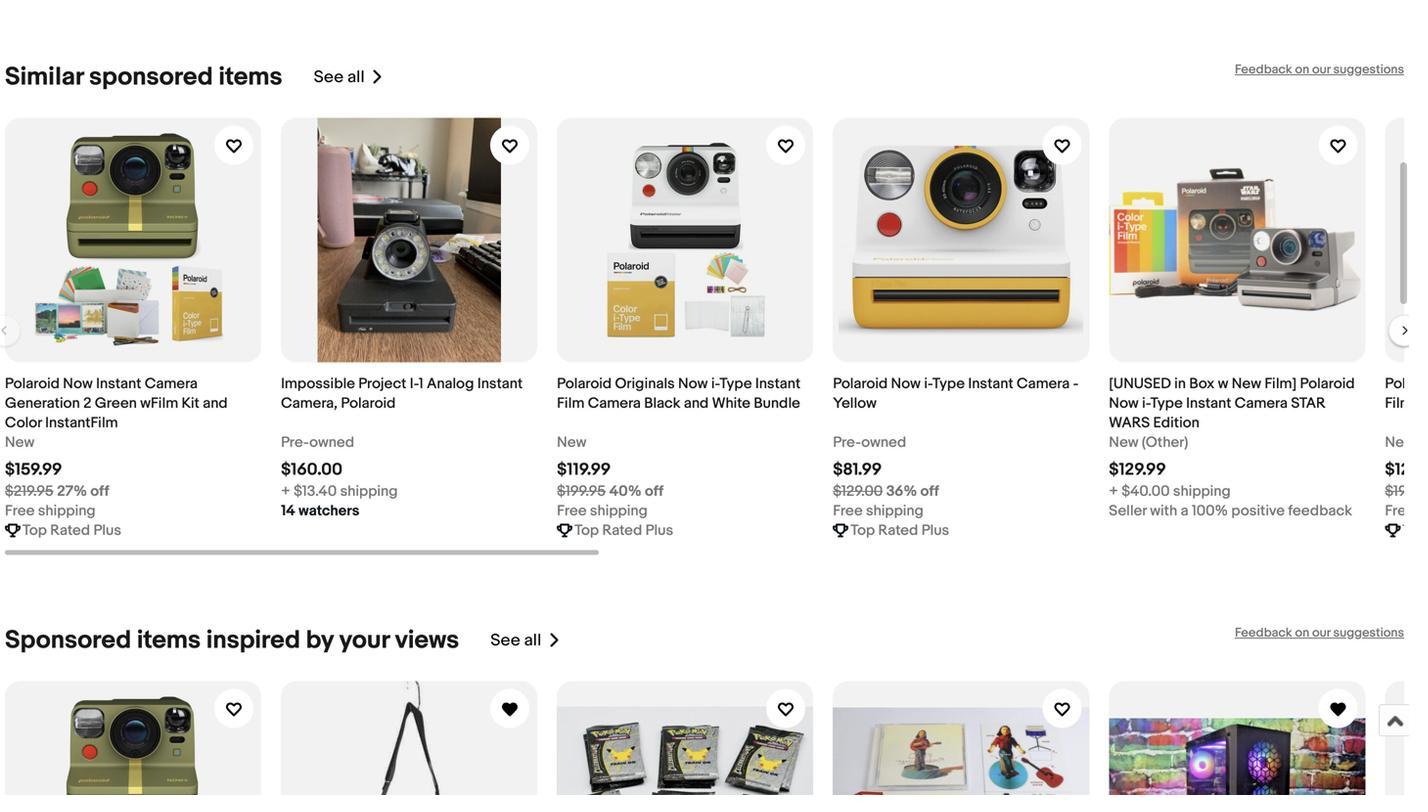 Task type: vqa. For each thing, say whether or not it's contained in the screenshot.
"Shop by category" dropdown button
no



Task type: locate. For each thing, give the bounding box(es) containing it.
previous price $219.95 27% off text field
[[5, 482, 109, 502]]

new
[[1232, 375, 1262, 393], [5, 434, 35, 452], [557, 434, 587, 452], [1109, 434, 1139, 452], [1385, 434, 1410, 452]]

new down color
[[5, 434, 35, 452]]

2 and from the left
[[684, 395, 709, 413]]

0 horizontal spatial free shipping text field
[[5, 502, 96, 521]]

top rated plus text field down "27%"
[[23, 521, 121, 541]]

1 pre-owned text field from the left
[[281, 433, 354, 453]]

3 top rated plus from the left
[[851, 522, 950, 540]]

all for sponsored items inspired by your views
[[524, 631, 542, 651]]

[unused
[[1109, 375, 1171, 393]]

1 feedback on our suggestions link from the top
[[1235, 62, 1405, 77]]

instantfilm
[[45, 415, 118, 432]]

1 horizontal spatial pre-owned text field
[[833, 433, 907, 453]]

1 horizontal spatial see all
[[491, 631, 542, 651]]

free shipping text field down '$219.95' on the bottom left of the page
[[5, 502, 96, 521]]

all
[[347, 67, 365, 88], [524, 631, 542, 651]]

plus down previous price $129.00 36% off text box
[[922, 522, 950, 540]]

pre- up $160.00 text field
[[281, 434, 309, 452]]

2 horizontal spatial type
[[1151, 395, 1183, 413]]

box
[[1190, 375, 1215, 393]]

our for sponsored items inspired by your views
[[1313, 626, 1331, 641]]

rated down 40%
[[602, 522, 642, 540]]

1 horizontal spatial top
[[575, 522, 599, 540]]

pre- up $81.99
[[833, 434, 862, 452]]

1 vertical spatial see all text field
[[491, 631, 542, 651]]

instant up 'bundle'
[[756, 375, 801, 393]]

camera down film]
[[1235, 395, 1288, 413]]

2 horizontal spatial off
[[921, 483, 940, 501]]

bundle
[[754, 395, 801, 413]]

film]
[[1265, 375, 1297, 393]]

pre-owned text field for $81.99
[[833, 433, 907, 453]]

0 vertical spatial feedback on our suggestions
[[1235, 62, 1405, 77]]

polaroid for polaroid now instant camera generation 2 green wfilm kit and color instantfilm new $159.99 $219.95 27% off free shipping
[[5, 375, 60, 393]]

3 off from the left
[[921, 483, 940, 501]]

$119.99 text field
[[557, 460, 611, 481]]

camera inside polaroid now instant camera generation 2 green wfilm kit and color instantfilm new $159.99 $219.95 27% off free shipping
[[145, 375, 198, 393]]

new text field for $12
[[1385, 433, 1410, 453]]

3 plus from the left
[[922, 522, 950, 540]]

white
[[712, 395, 751, 413]]

top rated plus down "27%"
[[23, 522, 121, 540]]

free inside new $119.99 $199.95 40% off free shipping
[[557, 503, 587, 520]]

polaroid inside polaroid now i-type instant camera - yellow
[[833, 375, 888, 393]]

$199
[[1385, 483, 1410, 501]]

$40.00
[[1122, 483, 1170, 501]]

free shipping text field down $129.00
[[833, 502, 924, 521]]

3 free from the left
[[833, 503, 863, 520]]

2 feedback on our suggestions link from the top
[[1235, 626, 1405, 641]]

2 owned from the left
[[862, 434, 907, 452]]

1 vertical spatial see
[[491, 631, 521, 651]]

wfilm
[[140, 395, 178, 413]]

2 on from the top
[[1296, 626, 1310, 641]]

shipping down "27%"
[[38, 503, 96, 520]]

with
[[1150, 503, 1178, 520]]

free shipping text field down '$199.95'
[[557, 502, 648, 521]]

free down '$199.95'
[[557, 503, 587, 520]]

$159.99 text field
[[5, 460, 62, 481]]

1 on from the top
[[1296, 62, 1310, 77]]

now
[[63, 375, 93, 393], [678, 375, 708, 393], [891, 375, 921, 393], [1109, 395, 1139, 413]]

1 vertical spatial our
[[1313, 626, 1331, 641]]

2 top from the left
[[575, 522, 599, 540]]

1 top from the left
[[23, 522, 47, 540]]

1 horizontal spatial +
[[1109, 483, 1119, 501]]

plus down previous price $199.95 40% off text field
[[646, 522, 674, 540]]

0 vertical spatial our
[[1313, 62, 1331, 77]]

camera up wfilm
[[145, 375, 198, 393]]

36%
[[886, 483, 917, 501]]

owned inside pre-owned $81.99 $129.00 36% off free shipping
[[862, 434, 907, 452]]

1 vertical spatial see all
[[491, 631, 542, 651]]

plus
[[93, 522, 121, 540], [646, 522, 674, 540], [922, 522, 950, 540]]

owned up $81.99
[[862, 434, 907, 452]]

a
[[1181, 503, 1189, 520]]

2 feedback from the top
[[1235, 626, 1293, 641]]

1 horizontal spatial owned
[[862, 434, 907, 452]]

watchers
[[299, 503, 360, 520]]

1 horizontal spatial i-
[[924, 375, 933, 393]]

feedback
[[1235, 62, 1293, 77], [1235, 626, 1293, 641]]

0 horizontal spatial owned
[[309, 434, 354, 452]]

rated down 36%
[[879, 522, 918, 540]]

1 feedback from the top
[[1235, 62, 1293, 77]]

wars
[[1109, 415, 1150, 432]]

0 horizontal spatial see all link
[[314, 62, 384, 93]]

owned up "$160.00"
[[309, 434, 354, 452]]

1 top rated plus text field from the left
[[23, 521, 121, 541]]

$199.95
[[557, 483, 606, 501]]

now up 2
[[63, 375, 93, 393]]

plus inside top rated plus text box
[[922, 522, 950, 540]]

pre- inside pre-owned $81.99 $129.00 36% off free shipping
[[833, 434, 862, 452]]

items
[[219, 62, 282, 93], [137, 626, 201, 656]]

polaroid for polaroid originals now i-type instant film camera black and white bundle
[[557, 375, 612, 393]]

1 free from the left
[[5, 503, 35, 520]]

0 horizontal spatial new text field
[[5, 433, 35, 453]]

0 horizontal spatial all
[[347, 67, 365, 88]]

instant left - on the top of the page
[[968, 375, 1014, 393]]

instant
[[96, 375, 141, 393], [478, 375, 523, 393], [756, 375, 801, 393], [968, 375, 1014, 393], [1186, 395, 1232, 413]]

$129.00
[[833, 483, 883, 501]]

camera down "originals"
[[588, 395, 641, 413]]

by
[[306, 626, 334, 656]]

top inside text box
[[851, 522, 875, 540]]

free down $199
[[1385, 503, 1410, 520]]

shipping up top rated plus text box
[[866, 503, 924, 520]]

shipping up 100%
[[1174, 483, 1231, 501]]

polaroid inside 'impossible project i-1 analog instant camera, polaroid'
[[341, 395, 396, 413]]

instant down box
[[1186, 395, 1232, 413]]

2 top rated plus text field from the left
[[575, 521, 674, 541]]

plus for $159.99
[[93, 522, 121, 540]]

0 horizontal spatial plus
[[93, 522, 121, 540]]

on
[[1296, 62, 1310, 77], [1296, 626, 1310, 641]]

40%
[[609, 483, 642, 501]]

pre-owned text field up $81.99
[[833, 433, 907, 453]]

2 + from the left
[[1109, 483, 1119, 501]]

now up pre-owned $81.99 $129.00 36% off free shipping
[[891, 375, 921, 393]]

top rated plus down 36%
[[851, 522, 950, 540]]

1 horizontal spatial see all link
[[491, 626, 561, 656]]

now inside polaroid now i-type instant camera - yellow
[[891, 375, 921, 393]]

Free shipping text field
[[5, 502, 96, 521], [557, 502, 648, 521], [833, 502, 924, 521]]

2 top rated plus from the left
[[575, 522, 674, 540]]

and
[[203, 395, 228, 413], [684, 395, 709, 413]]

polaroid up generation on the left
[[5, 375, 60, 393]]

shipping
[[340, 483, 398, 501], [1174, 483, 1231, 501], [38, 503, 96, 520], [590, 503, 648, 520], [866, 503, 924, 520]]

now inside polaroid now instant camera generation 2 green wfilm kit and color instantfilm new $159.99 $219.95 27% off free shipping
[[63, 375, 93, 393]]

0 horizontal spatial type
[[720, 375, 752, 393]]

New text field
[[5, 433, 35, 453], [1385, 433, 1410, 453]]

1 rated from the left
[[50, 522, 90, 540]]

1 off from the left
[[90, 483, 109, 501]]

0 vertical spatial suggestions
[[1334, 62, 1405, 77]]

type inside polaroid now i-type instant camera - yellow
[[933, 375, 965, 393]]

0 vertical spatial see all text field
[[314, 67, 365, 88]]

green
[[95, 395, 137, 413]]

+ $40.00 shipping text field
[[1109, 482, 1231, 502]]

1 horizontal spatial off
[[645, 483, 664, 501]]

shipping inside pre-owned $81.99 $129.00 36% off free shipping
[[866, 503, 924, 520]]

suggestions
[[1334, 62, 1405, 77], [1334, 626, 1405, 641]]

now up the wars
[[1109, 395, 1139, 413]]

1 vertical spatial feedback on our suggestions
[[1235, 626, 1405, 641]]

new text field down color
[[5, 433, 35, 453]]

See all text field
[[314, 67, 365, 88], [491, 631, 542, 651]]

2 horizontal spatial i-
[[1142, 395, 1151, 413]]

sponsored
[[89, 62, 213, 93]]

1 horizontal spatial and
[[684, 395, 709, 413]]

2 feedback on our suggestions from the top
[[1235, 626, 1405, 641]]

1 vertical spatial all
[[524, 631, 542, 651]]

1 horizontal spatial plus
[[646, 522, 674, 540]]

2 horizontal spatial top
[[851, 522, 875, 540]]

off right 40%
[[645, 483, 664, 501]]

polaroid up film
[[557, 375, 612, 393]]

2 rated from the left
[[602, 522, 642, 540]]

0 horizontal spatial rated
[[50, 522, 90, 540]]

off
[[90, 483, 109, 501], [645, 483, 664, 501], [921, 483, 940, 501]]

off right 36%
[[921, 483, 940, 501]]

1 top rated plus from the left
[[23, 522, 121, 540]]

1 vertical spatial see all link
[[491, 626, 561, 656]]

polaroid inside polaroid originals now i-type instant film camera black and white bundle
[[557, 375, 612, 393]]

type
[[720, 375, 752, 393], [933, 375, 965, 393], [1151, 395, 1183, 413]]

3 top from the left
[[851, 522, 875, 540]]

see all link
[[314, 62, 384, 93], [491, 626, 561, 656]]

27%
[[57, 483, 87, 501]]

free down '$219.95' on the bottom left of the page
[[5, 503, 35, 520]]

polaroid up yellow
[[833, 375, 888, 393]]

1 horizontal spatial see
[[491, 631, 521, 651]]

1 and from the left
[[203, 395, 228, 413]]

owned
[[309, 434, 354, 452], [862, 434, 907, 452]]

1 new text field from the left
[[5, 433, 35, 453]]

Seller with a 100% positive feedback text field
[[1109, 502, 1353, 521]]

2 free from the left
[[557, 503, 587, 520]]

shipping inside new $119.99 $199.95 40% off free shipping
[[590, 503, 648, 520]]

shipping up watchers
[[340, 483, 398, 501]]

2 off from the left
[[645, 483, 664, 501]]

pre-owned text field up $160.00 text field
[[281, 433, 354, 453]]

0 vertical spatial feedback on our suggestions link
[[1235, 62, 1405, 77]]

instant inside "[unused in box w new film] polaroid now i-type instant camera star wars edition new (other) $129.99 + $40.00 shipping seller with a 100% positive feedback"
[[1186, 395, 1232, 413]]

and inside polaroid originals now i-type instant film camera black and white bundle
[[684, 395, 709, 413]]

instant inside polaroid now instant camera generation 2 green wfilm kit and color instantfilm new $159.99 $219.95 27% off free shipping
[[96, 375, 141, 393]]

+ inside pre-owned $160.00 + $13.40 shipping 14 watchers
[[281, 483, 290, 501]]

free inside polaroid now instant camera generation 2 green wfilm kit and color instantfilm new $159.99 $219.95 27% off free shipping
[[5, 503, 35, 520]]

1 horizontal spatial top rated plus text field
[[575, 521, 674, 541]]

2 horizontal spatial top rated plus
[[851, 522, 950, 540]]

2 horizontal spatial rated
[[879, 522, 918, 540]]

top rated plus for $81.99
[[851, 522, 950, 540]]

pre- inside pre-owned $160.00 + $13.40 shipping 14 watchers
[[281, 434, 309, 452]]

shipping down 40%
[[590, 503, 648, 520]]

1 our from the top
[[1313, 62, 1331, 77]]

instant inside polaroid originals now i-type instant film camera black and white bundle
[[756, 375, 801, 393]]

off inside new $119.99 $199.95 40% off free shipping
[[645, 483, 664, 501]]

pre- for $160.00
[[281, 434, 309, 452]]

2 new text field from the left
[[1385, 433, 1410, 453]]

0 vertical spatial see all link
[[314, 62, 384, 93]]

1 horizontal spatial see all text field
[[491, 631, 542, 651]]

1 horizontal spatial items
[[219, 62, 282, 93]]

previous price $199.95 35% off text field
[[1385, 482, 1410, 502]]

top rated plus text field for $119.99
[[575, 521, 674, 541]]

previous price $129.00 36% off text field
[[833, 482, 940, 502]]

0 horizontal spatial off
[[90, 483, 109, 501]]

off right "27%"
[[90, 483, 109, 501]]

suggestions for similar sponsored items
[[1334, 62, 1405, 77]]

instant up the green
[[96, 375, 141, 393]]

1 owned from the left
[[309, 434, 354, 452]]

previous price $199.95 40% off text field
[[557, 482, 664, 502]]

camera
[[145, 375, 198, 393], [1017, 375, 1070, 393], [588, 395, 641, 413], [1235, 395, 1288, 413]]

plus for $81.99
[[922, 522, 950, 540]]

1 suggestions from the top
[[1334, 62, 1405, 77]]

off inside pre-owned $81.99 $129.00 36% off free shipping
[[921, 483, 940, 501]]

0 horizontal spatial see all text field
[[314, 67, 365, 88]]

your
[[339, 626, 389, 656]]

2
[[83, 395, 92, 413]]

top
[[23, 522, 47, 540], [575, 522, 599, 540], [851, 522, 875, 540]]

polaroid inside polaroid now instant camera generation 2 green wfilm kit and color instantfilm new $159.99 $219.95 27% off free shipping
[[5, 375, 60, 393]]

owned inside pre-owned $160.00 + $13.40 shipping 14 watchers
[[309, 434, 354, 452]]

100%
[[1192, 503, 1228, 520]]

now up black
[[678, 375, 708, 393]]

free
[[5, 503, 35, 520], [557, 503, 587, 520], [833, 503, 863, 520], [1385, 503, 1410, 520]]

top rated plus
[[23, 522, 121, 540], [575, 522, 674, 540], [851, 522, 950, 540]]

0 horizontal spatial and
[[203, 395, 228, 413]]

0 horizontal spatial see
[[314, 67, 344, 88]]

$119.99
[[557, 460, 611, 481]]

3 rated from the left
[[879, 522, 918, 540]]

1 vertical spatial suggestions
[[1334, 626, 1405, 641]]

1 feedback on our suggestions from the top
[[1235, 62, 1405, 77]]

0 horizontal spatial i-
[[711, 375, 720, 393]]

3 free shipping text field from the left
[[833, 502, 924, 521]]

1 horizontal spatial new text field
[[1385, 433, 1410, 453]]

rated down "27%"
[[50, 522, 90, 540]]

Pre-owned text field
[[281, 433, 354, 453], [833, 433, 907, 453]]

kit
[[182, 395, 200, 413]]

new up $119.99 text field
[[557, 434, 587, 452]]

$129.99 text field
[[1109, 460, 1166, 481]]

instant right analog
[[478, 375, 523, 393]]

1 horizontal spatial pre-
[[833, 434, 862, 452]]

see all link for similar sponsored items
[[314, 62, 384, 93]]

14 watchers text field
[[281, 502, 360, 521]]

0 horizontal spatial see all
[[314, 67, 365, 88]]

rated for $119.99
[[602, 522, 642, 540]]

free down $129.00
[[833, 503, 863, 520]]

top down $129.00
[[851, 522, 875, 540]]

+ up 14
[[281, 483, 290, 501]]

1 horizontal spatial rated
[[602, 522, 642, 540]]

1 + from the left
[[281, 483, 290, 501]]

edition
[[1154, 415, 1200, 432]]

plus down previous price $219.95 27% off text box
[[93, 522, 121, 540]]

pre-
[[281, 434, 309, 452], [833, 434, 862, 452]]

$81.99 text field
[[833, 460, 882, 481]]

top rated plus text field down 40%
[[575, 521, 674, 541]]

top rated plus down 40%
[[575, 522, 674, 540]]

top down '$199.95'
[[575, 522, 599, 540]]

0 vertical spatial see
[[314, 67, 344, 88]]

(other)
[[1142, 434, 1189, 452]]

0 vertical spatial on
[[1296, 62, 1310, 77]]

impossible project i-1 analog instant camera, polaroid
[[281, 375, 523, 413]]

0 horizontal spatial top rated plus
[[23, 522, 121, 540]]

camera left - on the top of the page
[[1017, 375, 1070, 393]]

and right kit
[[203, 395, 228, 413]]

feedback on our suggestions
[[1235, 62, 1405, 77], [1235, 626, 1405, 641]]

yellow
[[833, 395, 877, 413]]

0 horizontal spatial pre-
[[281, 434, 309, 452]]

off inside polaroid now instant camera generation 2 green wfilm kit and color instantfilm new $159.99 $219.95 27% off free shipping
[[90, 483, 109, 501]]

new $12 $199 free
[[1385, 434, 1410, 520]]

and right black
[[684, 395, 709, 413]]

1 horizontal spatial type
[[933, 375, 965, 393]]

Top Rated Plus text field
[[23, 521, 121, 541], [575, 521, 674, 541]]

0 horizontal spatial top rated plus text field
[[23, 521, 121, 541]]

-
[[1073, 375, 1079, 393]]

polaroid down project
[[341, 395, 396, 413]]

new right the w
[[1232, 375, 1262, 393]]

2 plus from the left
[[646, 522, 674, 540]]

generation
[[5, 395, 80, 413]]

0 horizontal spatial pre-owned text field
[[281, 433, 354, 453]]

2 free shipping text field from the left
[[557, 502, 648, 521]]

0 horizontal spatial +
[[281, 483, 290, 501]]

new text field up $12 text field
[[1385, 433, 1410, 453]]

1 free shipping text field from the left
[[5, 502, 96, 521]]

sponsored
[[5, 626, 131, 656]]

rated
[[50, 522, 90, 540], [602, 522, 642, 540], [879, 522, 918, 540]]

2 pre-owned text field from the left
[[833, 433, 907, 453]]

+ up seller
[[1109, 483, 1119, 501]]

0 vertical spatial all
[[347, 67, 365, 88]]

Free text field
[[1385, 502, 1410, 521]]

2 pre- from the left
[[833, 434, 862, 452]]

analog
[[427, 375, 474, 393]]

2 our from the top
[[1313, 626, 1331, 641]]

top down '$219.95' on the bottom left of the page
[[23, 522, 47, 540]]

0 vertical spatial see all
[[314, 67, 365, 88]]

2 horizontal spatial free shipping text field
[[833, 502, 924, 521]]

1 vertical spatial items
[[137, 626, 201, 656]]

top rated plus text field for $159.99
[[23, 521, 121, 541]]

1 vertical spatial on
[[1296, 626, 1310, 641]]

camera,
[[281, 395, 338, 413]]

feedback on our suggestions link
[[1235, 62, 1405, 77], [1235, 626, 1405, 641]]

film
[[557, 395, 585, 413]]

now inside "[unused in box w new film] polaroid now i-type instant camera star wars edition new (other) $129.99 + $40.00 shipping seller with a 100% positive feedback"
[[1109, 395, 1139, 413]]

1 pre- from the left
[[281, 434, 309, 452]]

polaroid
[[5, 375, 60, 393], [557, 375, 612, 393], [833, 375, 888, 393], [1300, 375, 1355, 393], [341, 395, 396, 413]]

4 free from the left
[[1385, 503, 1410, 520]]

1 horizontal spatial free shipping text field
[[557, 502, 648, 521]]

our
[[1313, 62, 1331, 77], [1313, 626, 1331, 641]]

see all for similar sponsored items
[[314, 67, 365, 88]]

2 suggestions from the top
[[1334, 626, 1405, 641]]

1 plus from the left
[[93, 522, 121, 540]]

see all
[[314, 67, 365, 88], [491, 631, 542, 651]]

1 vertical spatial feedback on our suggestions link
[[1235, 626, 1405, 641]]

project
[[358, 375, 407, 393]]

1 horizontal spatial all
[[524, 631, 542, 651]]

polaroid up star
[[1300, 375, 1355, 393]]

i-
[[711, 375, 720, 393], [924, 375, 933, 393], [1142, 395, 1151, 413]]

0 horizontal spatial top
[[23, 522, 47, 540]]

polaroid for polaroid now i-type instant camera - yellow
[[833, 375, 888, 393]]

see all text field for similar sponsored items
[[314, 67, 365, 88]]

free shipping text field for $81.99
[[833, 502, 924, 521]]

pre-owned $81.99 $129.00 36% off free shipping
[[833, 434, 940, 520]]

owned for $160.00
[[309, 434, 354, 452]]

camera inside "[unused in box w new film] polaroid now i-type instant camera star wars edition new (other) $129.99 + $40.00 shipping seller with a 100% positive feedback"
[[1235, 395, 1288, 413]]

+
[[281, 483, 290, 501], [1109, 483, 1119, 501]]

and inside polaroid now instant camera generation 2 green wfilm kit and color instantfilm new $159.99 $219.95 27% off free shipping
[[203, 395, 228, 413]]

pre-owned text field for $160.00
[[281, 433, 354, 453]]

1 horizontal spatial top rated plus
[[575, 522, 674, 540]]

$12 text field
[[1385, 460, 1410, 481]]

see
[[314, 67, 344, 88], [491, 631, 521, 651]]

1 vertical spatial feedback
[[1235, 626, 1293, 641]]

0 vertical spatial feedback
[[1235, 62, 1293, 77]]

w
[[1218, 375, 1229, 393]]

rated inside text box
[[879, 522, 918, 540]]

instant inside polaroid now i-type instant camera - yellow
[[968, 375, 1014, 393]]

2 horizontal spatial plus
[[922, 522, 950, 540]]



Task type: describe. For each thing, give the bounding box(es) containing it.
$81.99
[[833, 460, 882, 481]]

our for similar sponsored items
[[1313, 62, 1331, 77]]

inspired
[[206, 626, 300, 656]]

all for similar sponsored items
[[347, 67, 365, 88]]

feedback for sponsored items inspired by your views
[[1235, 626, 1293, 641]]

and for polaroid originals now i-type instant film camera black and white bundle
[[684, 395, 709, 413]]

new $119.99 $199.95 40% off free shipping
[[557, 434, 664, 520]]

0 vertical spatial items
[[219, 62, 282, 93]]

polaroid now instant camera generation 2 green wfilm kit and color instantfilm new $159.99 $219.95 27% off free shipping
[[5, 375, 228, 520]]

[unused in box w new film] polaroid now i-type instant camera star wars edition new (other) $129.99 + $40.00 shipping seller with a 100% positive feedback
[[1109, 375, 1355, 520]]

14
[[281, 503, 295, 520]]

similar
[[5, 62, 84, 93]]

feedback on our suggestions for sponsored items inspired by your views
[[1235, 626, 1405, 641]]

i- inside polaroid now i-type instant camera - yellow
[[924, 375, 933, 393]]

on for similar sponsored items
[[1296, 62, 1310, 77]]

+ $13.40 shipping text field
[[281, 482, 398, 502]]

i- inside "[unused in box w new film] polaroid now i-type instant camera star wars edition new (other) $129.99 + $40.00 shipping seller with a 100% positive feedback"
[[1142, 395, 1151, 413]]

views
[[395, 626, 459, 656]]

i-
[[410, 375, 419, 393]]

see for sponsored items inspired by your views
[[491, 631, 521, 651]]

black
[[644, 395, 681, 413]]

1
[[419, 375, 424, 393]]

top for $119.99
[[575, 522, 599, 540]]

shipping inside "[unused in box w new film] polaroid now i-type instant camera star wars edition new (other) $129.99 + $40.00 shipping seller with a 100% positive feedback"
[[1174, 483, 1231, 501]]

i- inside polaroid originals now i-type instant film camera black and white bundle
[[711, 375, 720, 393]]

see for similar sponsored items
[[314, 67, 344, 88]]

free inside pre-owned $81.99 $129.00 36% off free shipping
[[833, 503, 863, 520]]

new inside polaroid now instant camera generation 2 green wfilm kit and color instantfilm new $159.99 $219.95 27% off free shipping
[[5, 434, 35, 452]]

top for $159.99
[[23, 522, 47, 540]]

suggestions for sponsored items inspired by your views
[[1334, 626, 1405, 641]]

free shipping text field for $119.99
[[557, 502, 648, 521]]

0 horizontal spatial items
[[137, 626, 201, 656]]

pola
[[1385, 375, 1410, 413]]

in
[[1175, 375, 1186, 393]]

instant inside 'impossible project i-1 analog instant camera, polaroid'
[[478, 375, 523, 393]]

and for polaroid now instant camera generation 2 green wfilm kit and color instantfilm new $159.99 $219.95 27% off free shipping
[[203, 395, 228, 413]]

seller
[[1109, 503, 1147, 520]]

camera inside polaroid originals now i-type instant film camera black and white bundle
[[588, 395, 641, 413]]

free shipping text field for $159.99
[[5, 502, 96, 521]]

impossible
[[281, 375, 355, 393]]

feedback on our suggestions link for sponsored items inspired by your views
[[1235, 626, 1405, 641]]

pre-owned $160.00 + $13.40 shipping 14 watchers
[[281, 434, 398, 520]]

new up $12 text field
[[1385, 434, 1410, 452]]

rated for $81.99
[[879, 522, 918, 540]]

type inside "[unused in box w new film] polaroid now i-type instant camera star wars edition new (other) $129.99 + $40.00 shipping seller with a 100% positive feedback"
[[1151, 395, 1183, 413]]

now inside polaroid originals now i-type instant film camera black and white bundle
[[678, 375, 708, 393]]

pre- for $81.99
[[833, 434, 862, 452]]

new down the wars
[[1109, 434, 1139, 452]]

type inside polaroid originals now i-type instant film camera black and white bundle
[[720, 375, 752, 393]]

similar sponsored items
[[5, 62, 282, 93]]

sponsored items inspired by your views
[[5, 626, 459, 656]]

$129.99
[[1109, 460, 1166, 481]]

on for sponsored items inspired by your views
[[1296, 626, 1310, 641]]

feedback
[[1289, 503, 1353, 520]]

polaroid originals now i-type instant film camera black and white bundle
[[557, 375, 801, 413]]

see all text field for sponsored items inspired by your views
[[491, 631, 542, 651]]

see all for sponsored items inspired by your views
[[491, 631, 542, 651]]

feedback on our suggestions link for similar sponsored items
[[1235, 62, 1405, 77]]

feedback on our suggestions for similar sponsored items
[[1235, 62, 1405, 77]]

top rated plus for $119.99
[[575, 522, 674, 540]]

camera inside polaroid now i-type instant camera - yellow
[[1017, 375, 1070, 393]]

positive
[[1232, 503, 1285, 520]]

$159.99
[[5, 460, 62, 481]]

color
[[5, 415, 42, 432]]

shipping inside pre-owned $160.00 + $13.40 shipping 14 watchers
[[340, 483, 398, 501]]

new text field for $159.99
[[5, 433, 35, 453]]

polaroid now i-type instant camera - yellow
[[833, 375, 1079, 413]]

top for $81.99
[[851, 522, 875, 540]]

New (Other) text field
[[1109, 433, 1189, 453]]

rated for $159.99
[[50, 522, 90, 540]]

feedback for similar sponsored items
[[1235, 62, 1293, 77]]

top rated plus for $159.99
[[23, 522, 121, 540]]

plus for $119.99
[[646, 522, 674, 540]]

shipping inside polaroid now instant camera generation 2 green wfilm kit and color instantfilm new $159.99 $219.95 27% off free shipping
[[38, 503, 96, 520]]

see all link for sponsored items inspired by your views
[[491, 626, 561, 656]]

star
[[1291, 395, 1326, 413]]

$13.40
[[294, 483, 337, 501]]

Top Rated Plus text field
[[851, 521, 950, 541]]

New text field
[[557, 433, 587, 453]]

+ inside "[unused in box w new film] polaroid now i-type instant camera star wars edition new (other) $129.99 + $40.00 shipping seller with a 100% positive feedback"
[[1109, 483, 1119, 501]]

polaroid inside "[unused in box w new film] polaroid now i-type instant camera star wars edition new (other) $129.99 + $40.00 shipping seller with a 100% positive feedback"
[[1300, 375, 1355, 393]]

$12
[[1385, 460, 1410, 481]]

new inside new $119.99 $199.95 40% off free shipping
[[557, 434, 587, 452]]

originals
[[615, 375, 675, 393]]

$160.00
[[281, 460, 343, 481]]

$219.95
[[5, 483, 54, 501]]

owned for $81.99
[[862, 434, 907, 452]]

$160.00 text field
[[281, 460, 343, 481]]



